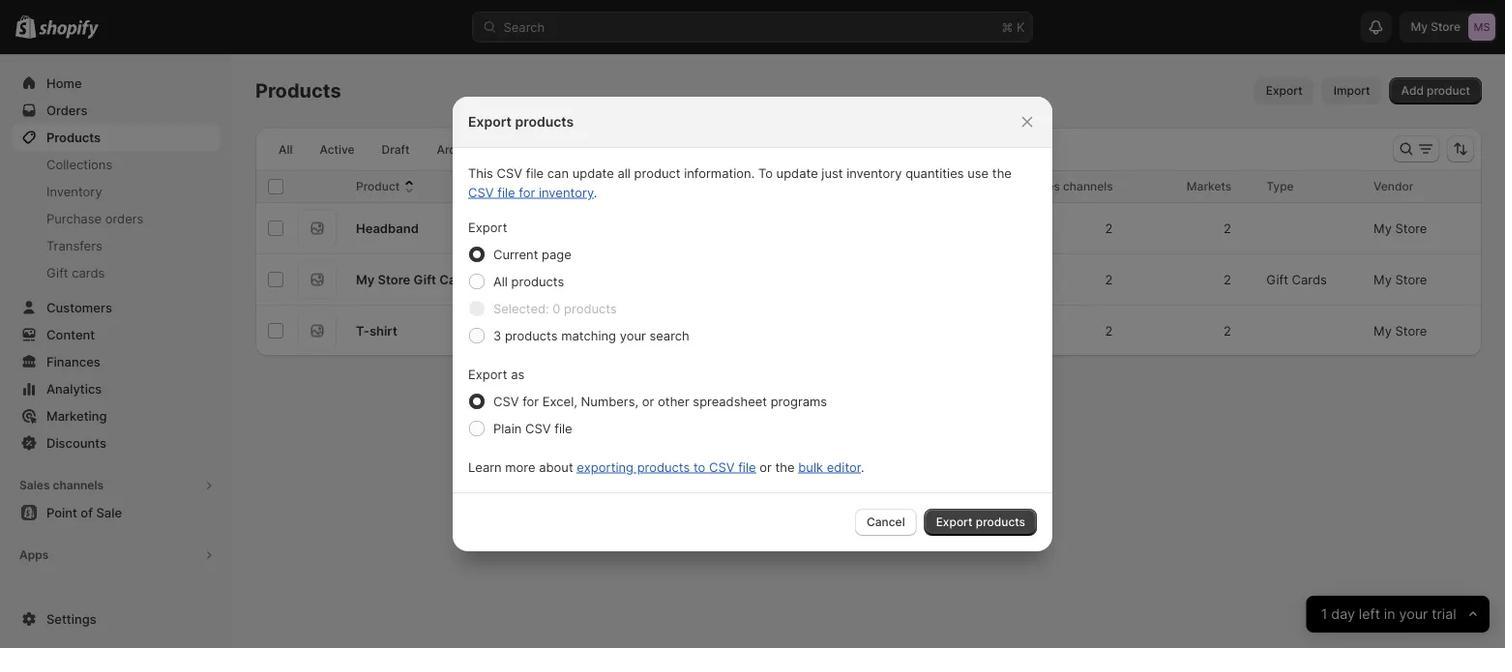 Task type: describe. For each thing, give the bounding box(es) containing it.
editor
[[827, 460, 861, 475]]

gift cards link
[[12, 259, 221, 286]]

my store gift card
[[356, 272, 469, 287]]

0 vertical spatial sales
[[1031, 180, 1061, 194]]

my store gift card link
[[356, 270, 469, 289]]

vendor button
[[1374, 177, 1434, 196]]

channels inside button
[[53, 479, 104, 493]]

numbers,
[[581, 394, 639, 409]]

learn
[[468, 460, 502, 475]]

add
[[1402, 84, 1424, 98]]

products link
[[12, 124, 221, 151]]

collections
[[46, 157, 112, 172]]

current page
[[494, 247, 572, 262]]

this csv file can update all product information. to update just inventory quantities use the csv file for inventory .
[[468, 165, 1012, 200]]

current
[[494, 247, 538, 262]]

to
[[694, 460, 706, 475]]

cancel button
[[855, 509, 917, 536]]

active inside active link
[[320, 143, 355, 157]]

t-shirt link
[[356, 321, 398, 341]]

more
[[505, 460, 536, 475]]

product inside this csv file can update all product information. to update just inventory quantities use the csv file for inventory .
[[634, 165, 681, 180]]

import
[[1334, 84, 1371, 98]]

export button
[[1255, 77, 1315, 105]]

card
[[440, 272, 469, 287]]

spreadsheet
[[693, 394, 767, 409]]

1 update from the left
[[573, 165, 614, 180]]

purchase
[[46, 211, 102, 226]]

apps
[[19, 548, 49, 562]]

your
[[620, 328, 646, 343]]

k
[[1017, 19, 1025, 34]]

export products dialog
[[0, 97, 1506, 552]]

add product link
[[1390, 77, 1483, 105]]

export left the "as" at the left of page
[[468, 367, 508, 382]]

vendor
[[1374, 180, 1414, 194]]

exporting products to csv file link
[[577, 460, 756, 475]]

purchase orders
[[46, 211, 144, 226]]

add product
[[1402, 84, 1471, 98]]

headband link
[[356, 219, 419, 238]]

0 horizontal spatial the
[[776, 460, 795, 475]]

orders
[[105, 211, 144, 226]]

1 horizontal spatial .
[[861, 460, 865, 475]]

matching
[[561, 328, 616, 343]]

t-shirt
[[356, 323, 398, 338]]

all
[[618, 165, 631, 180]]

for inside this csv file can update all product information. to update just inventory quantities use the csv file for inventory .
[[519, 185, 535, 200]]

inventory button
[[736, 177, 808, 196]]

page
[[542, 247, 572, 262]]

csv down this
[[468, 185, 494, 200]]

1 horizontal spatial or
[[760, 460, 772, 475]]

1 vertical spatial for
[[523, 394, 539, 409]]

1 horizontal spatial active
[[652, 324, 687, 338]]

csv for excel, numbers, or other spreadsheet programs
[[494, 394, 828, 409]]

all for all products
[[494, 274, 508, 289]]

0 horizontal spatial export products
[[468, 114, 574, 130]]

bulk editor link
[[799, 460, 861, 475]]

products inside 'link'
[[46, 130, 101, 145]]

settings link
[[12, 606, 221, 633]]

purchase orders link
[[12, 205, 221, 232]]

to
[[759, 165, 773, 180]]

type
[[1267, 180, 1294, 194]]

discounts link
[[12, 430, 221, 457]]

can
[[548, 165, 569, 180]]

0
[[553, 301, 561, 316]]

selected: 0 products
[[494, 301, 617, 316]]

plain csv file
[[494, 421, 573, 436]]

csv up 'plain'
[[494, 394, 519, 409]]

export up archived
[[468, 114, 512, 130]]

transfers
[[46, 238, 102, 253]]

import button
[[1323, 77, 1383, 105]]

0 vertical spatial products
[[255, 79, 341, 103]]

all link
[[267, 136, 304, 164]]

home link
[[12, 70, 221, 97]]

selected:
[[494, 301, 549, 316]]

active link
[[308, 136, 366, 164]]

archived link
[[425, 136, 498, 164]]

csv up csv file for inventory 'link' in the top left of the page
[[497, 165, 523, 180]]

file down 'archived' link
[[498, 185, 515, 200]]

gift cards
[[46, 265, 105, 280]]

cancel
[[867, 515, 905, 529]]

all for all
[[279, 143, 293, 157]]

file down excel, on the left
[[555, 421, 573, 436]]

shopify image
[[39, 20, 99, 39]]

home
[[46, 75, 82, 90]]

t-
[[356, 323, 370, 338]]

0 vertical spatial inventory
[[847, 165, 902, 180]]

tab list containing all
[[263, 135, 578, 164]]

discounts
[[46, 435, 106, 450]]

my store for headband
[[1374, 221, 1428, 236]]



Task type: locate. For each thing, give the bounding box(es) containing it.
product button
[[356, 177, 419, 196]]

csv file for inventory link
[[468, 185, 594, 200]]

export products right cancel
[[936, 515, 1026, 529]]

or left the bulk
[[760, 460, 772, 475]]

1 horizontal spatial products
[[255, 79, 341, 103]]

products inside button
[[976, 515, 1026, 529]]

for up current page
[[519, 185, 535, 200]]

sales down 'discounts'
[[19, 479, 50, 493]]

gift cards
[[1267, 272, 1328, 287]]

products up collections
[[46, 130, 101, 145]]

the inside this csv file can update all product information. to update just inventory quantities use the csv file for inventory .
[[993, 165, 1012, 180]]

export products up can
[[468, 114, 574, 130]]

export products button
[[925, 509, 1037, 536]]

2 update from the left
[[777, 165, 818, 180]]

0 horizontal spatial sales channels
[[19, 479, 104, 493]]

inventory inside button
[[736, 180, 789, 194]]

information.
[[684, 165, 755, 180]]

sales channels inside button
[[19, 479, 104, 493]]

this
[[468, 165, 493, 180]]

active right all link
[[320, 143, 355, 157]]

inventory for inventory button
[[736, 180, 789, 194]]

settings
[[46, 612, 96, 627]]

excel,
[[543, 394, 578, 409]]

0 vertical spatial all
[[279, 143, 293, 157]]

exporting
[[577, 460, 634, 475]]

update right 'to'
[[777, 165, 818, 180]]

my store
[[1374, 221, 1428, 236], [1374, 272, 1428, 287], [1374, 323, 1428, 338]]

sales channels button
[[12, 472, 221, 499]]

0 horizontal spatial update
[[573, 165, 614, 180]]

inventory right just
[[847, 165, 902, 180]]

2 vertical spatial my store
[[1374, 323, 1428, 338]]

all down current
[[494, 274, 508, 289]]

0 horizontal spatial channels
[[53, 479, 104, 493]]

gift for gift cards
[[46, 265, 68, 280]]

file up csv file for inventory 'link' in the top left of the page
[[526, 165, 544, 180]]

my store for my store gift card
[[1374, 272, 1428, 287]]

1 vertical spatial all
[[494, 274, 508, 289]]

other
[[658, 394, 690, 409]]

inventory link
[[12, 178, 221, 205]]

bulk
[[799, 460, 824, 475]]

1 vertical spatial the
[[776, 460, 795, 475]]

0 horizontal spatial products
[[46, 130, 101, 145]]

1 horizontal spatial sales
[[1031, 180, 1061, 194]]

0 vertical spatial active
[[320, 143, 355, 157]]

quantities
[[906, 165, 964, 180]]

inventory down can
[[539, 185, 594, 200]]

product
[[356, 180, 400, 194]]

0 vertical spatial sales channels
[[1031, 180, 1114, 194]]

active right your
[[652, 324, 687, 338]]

0 vertical spatial for
[[519, 185, 535, 200]]

or left other
[[642, 394, 655, 409]]

search
[[504, 19, 545, 34]]

all left active link
[[279, 143, 293, 157]]

1 vertical spatial sales channels
[[19, 479, 104, 493]]

export up current
[[468, 220, 508, 235]]

2 my store from the top
[[1374, 272, 1428, 287]]

1 vertical spatial products
[[46, 130, 101, 145]]

or
[[642, 394, 655, 409], [760, 460, 772, 475]]

export products inside export products button
[[936, 515, 1026, 529]]

0 horizontal spatial active
[[320, 143, 355, 157]]

csv right 'to'
[[709, 460, 735, 475]]

0 horizontal spatial inventory
[[539, 185, 594, 200]]

1 vertical spatial my store
[[1374, 272, 1428, 287]]

for up plain csv file
[[523, 394, 539, 409]]

3
[[494, 328, 502, 343]]

tab list
[[263, 135, 578, 164]]

sales inside button
[[19, 479, 50, 493]]

⌘ k
[[1002, 19, 1025, 34]]

⌘
[[1002, 19, 1014, 34]]

file right 'to'
[[739, 460, 756, 475]]

just
[[822, 165, 843, 180]]

1 horizontal spatial export products
[[936, 515, 1026, 529]]

all
[[279, 143, 293, 157], [494, 274, 508, 289]]

0 horizontal spatial gift
[[46, 265, 68, 280]]

1 vertical spatial active
[[652, 324, 687, 338]]

my
[[1374, 221, 1393, 236], [356, 272, 375, 287], [1374, 272, 1393, 287], [1374, 323, 1393, 338]]

csv right 'plain'
[[526, 421, 551, 436]]

export as
[[468, 367, 525, 382]]

plain
[[494, 421, 522, 436]]

collections link
[[12, 151, 221, 178]]

0 vertical spatial .
[[594, 185, 597, 200]]

sales channels down 'discounts'
[[19, 479, 104, 493]]

draft link
[[370, 136, 421, 164]]

3 products matching your search
[[494, 328, 690, 343]]

0 horizontal spatial inventory
[[46, 184, 102, 199]]

0 vertical spatial product
[[1428, 84, 1471, 98]]

the left the bulk
[[776, 460, 795, 475]]

1 horizontal spatial product
[[1428, 84, 1471, 98]]

as
[[511, 367, 525, 382]]

sales right use
[[1031, 180, 1061, 194]]

1 horizontal spatial gift
[[414, 272, 436, 287]]

1 horizontal spatial the
[[993, 165, 1012, 180]]

product
[[1428, 84, 1471, 98], [634, 165, 681, 180]]

search
[[650, 328, 690, 343]]

1 vertical spatial channels
[[53, 479, 104, 493]]

draft
[[382, 143, 410, 157]]

the
[[993, 165, 1012, 180], [776, 460, 795, 475]]

sales channels
[[1031, 180, 1114, 194], [19, 479, 104, 493]]

export left the import
[[1267, 84, 1303, 98]]

1 vertical spatial .
[[861, 460, 865, 475]]

store
[[1396, 221, 1428, 236], [378, 272, 411, 287], [1396, 272, 1428, 287], [1396, 323, 1428, 338]]

0 horizontal spatial product
[[634, 165, 681, 180]]

programs
[[771, 394, 828, 409]]

transfers link
[[12, 232, 221, 259]]

1 vertical spatial inventory
[[539, 185, 594, 200]]

csv
[[497, 165, 523, 180], [468, 185, 494, 200], [494, 394, 519, 409], [526, 421, 551, 436], [709, 460, 735, 475]]

1 vertical spatial export products
[[936, 515, 1026, 529]]

shirt
[[370, 323, 398, 338]]

inventory up purchase at the left top of the page
[[46, 184, 102, 199]]

markets
[[1187, 180, 1232, 194]]

products up all link
[[255, 79, 341, 103]]

. inside this csv file can update all product information. to update just inventory quantities use the csv file for inventory .
[[594, 185, 597, 200]]

1 horizontal spatial sales channels
[[1031, 180, 1114, 194]]

cards
[[72, 265, 105, 280]]

product right add
[[1428, 84, 1471, 98]]

inventory for inventory link
[[46, 184, 102, 199]]

products
[[515, 114, 574, 130], [512, 274, 564, 289], [564, 301, 617, 316], [505, 328, 558, 343], [637, 460, 690, 475], [976, 515, 1026, 529]]

product inside "link"
[[1428, 84, 1471, 98]]

export products
[[468, 114, 574, 130], [936, 515, 1026, 529]]

use
[[968, 165, 989, 180]]

1 horizontal spatial inventory
[[847, 165, 902, 180]]

1 horizontal spatial channels
[[1064, 180, 1114, 194]]

3 my store from the top
[[1374, 323, 1428, 338]]

0 vertical spatial or
[[642, 394, 655, 409]]

update left all
[[573, 165, 614, 180]]

about
[[539, 460, 574, 475]]

1 vertical spatial product
[[634, 165, 681, 180]]

file
[[526, 165, 544, 180], [498, 185, 515, 200], [555, 421, 573, 436], [739, 460, 756, 475]]

1 vertical spatial or
[[760, 460, 772, 475]]

0 vertical spatial export products
[[468, 114, 574, 130]]

1 horizontal spatial inventory
[[736, 180, 789, 194]]

0 vertical spatial my store
[[1374, 221, 1428, 236]]

cards
[[1293, 272, 1328, 287]]

type button
[[1267, 177, 1314, 196]]

product right all
[[634, 165, 681, 180]]

apps button
[[12, 542, 221, 569]]

the right use
[[993, 165, 1012, 180]]

sales channels right use
[[1031, 180, 1114, 194]]

0 horizontal spatial all
[[279, 143, 293, 157]]

0 vertical spatial the
[[993, 165, 1012, 180]]

1 horizontal spatial update
[[777, 165, 818, 180]]

inventory
[[736, 180, 789, 194], [46, 184, 102, 199]]

archived
[[437, 143, 486, 157]]

1 my store from the top
[[1374, 221, 1428, 236]]

gift for gift cards
[[1267, 272, 1289, 287]]

0 horizontal spatial or
[[642, 394, 655, 409]]

1 horizontal spatial all
[[494, 274, 508, 289]]

2 horizontal spatial gift
[[1267, 272, 1289, 287]]

headband
[[356, 221, 419, 236]]

0 horizontal spatial sales
[[19, 479, 50, 493]]

1 vertical spatial sales
[[19, 479, 50, 493]]

all products
[[494, 274, 564, 289]]

inventory left just
[[736, 180, 789, 194]]

0 horizontal spatial .
[[594, 185, 597, 200]]

export
[[1267, 84, 1303, 98], [468, 114, 512, 130], [468, 220, 508, 235], [468, 367, 508, 382], [936, 515, 973, 529]]

learn more about exporting products to csv file or the bulk editor .
[[468, 460, 865, 475]]

all inside export products dialog
[[494, 274, 508, 289]]

export right cancel
[[936, 515, 973, 529]]

0 vertical spatial channels
[[1064, 180, 1114, 194]]



Task type: vqa. For each thing, say whether or not it's contained in the screenshot.
the "CSV file for inventory" link
yes



